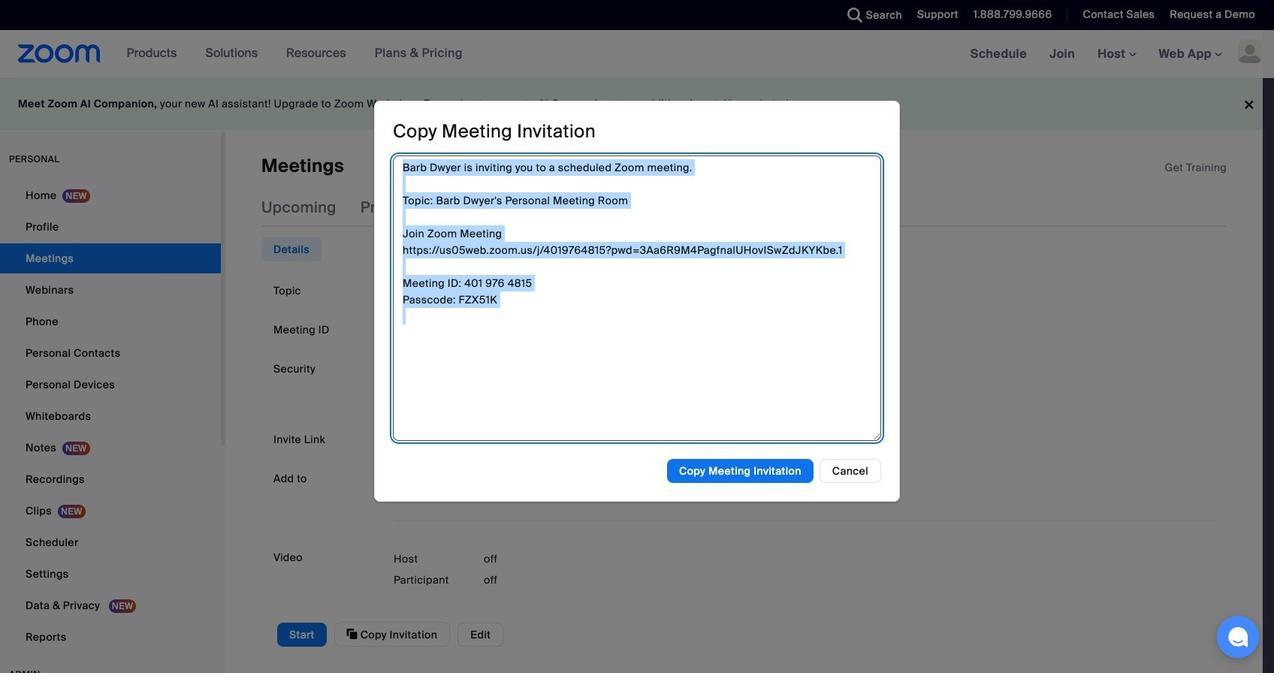 Task type: locate. For each thing, give the bounding box(es) containing it.
heading
[[393, 120, 596, 143]]

tabs of meeting tab list
[[262, 188, 745, 227]]

copy image
[[347, 628, 358, 641]]

tab list
[[262, 238, 322, 262]]

product information navigation
[[100, 30, 474, 78]]

footer
[[0, 78, 1263, 130]]

0 vertical spatial application
[[1165, 160, 1227, 175]]

application
[[1165, 160, 1227, 175], [394, 428, 1215, 452]]

personal menu menu
[[0, 180, 221, 654]]

banner
[[0, 30, 1275, 79]]

tab
[[262, 238, 322, 262]]

dialog
[[374, 101, 900, 502]]

add to yahoo calendar image
[[711, 472, 727, 487]]



Task type: describe. For each thing, give the bounding box(es) containing it.
1 vertical spatial application
[[394, 428, 1215, 452]]

checked image
[[394, 390, 405, 406]]

open chat image
[[1228, 627, 1249, 648]]

meetings navigation
[[959, 30, 1275, 79]]

checked image
[[394, 363, 405, 378]]

btn image
[[394, 472, 409, 487]]

copy invitation content text field
[[393, 156, 882, 441]]

add to outlook calendar (.ics) image
[[536, 472, 551, 487]]



Task type: vqa. For each thing, say whether or not it's contained in the screenshot.
by in the bottom of the page
no



